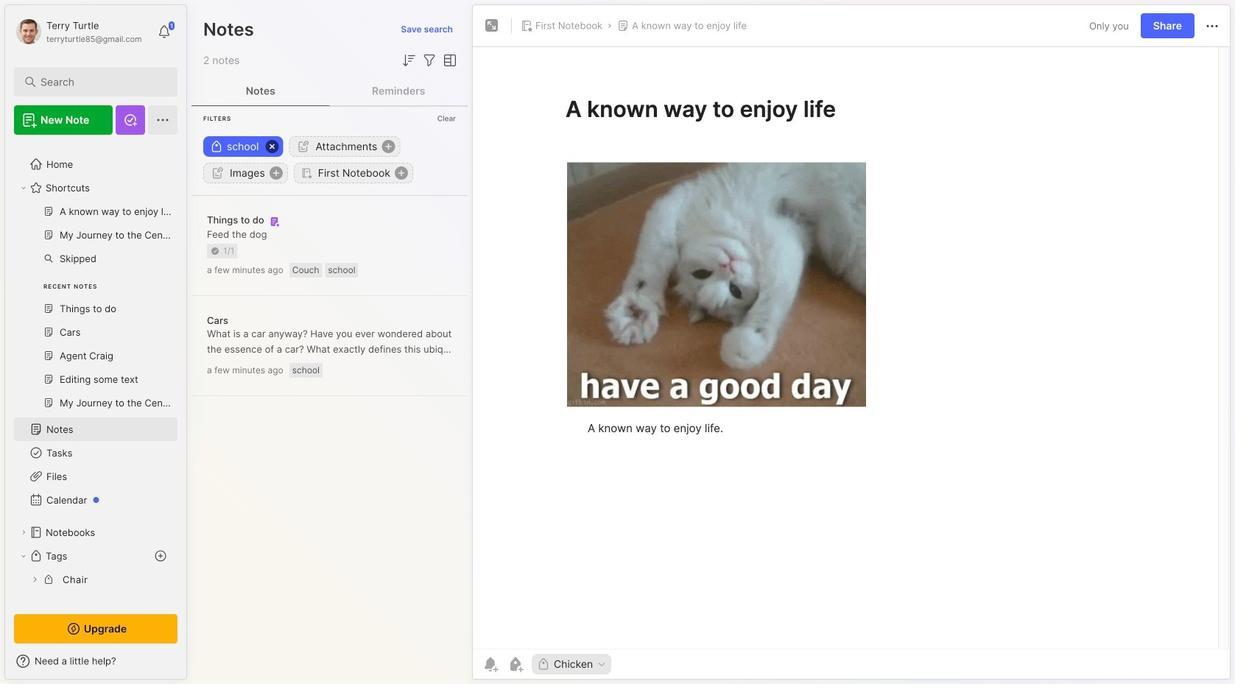 Task type: vqa. For each thing, say whether or not it's contained in the screenshot.
Add filters icon
yes



Task type: locate. For each thing, give the bounding box(es) containing it.
tab list
[[192, 77, 468, 106]]

Note Editor text field
[[473, 46, 1231, 649]]

Account field
[[14, 17, 142, 46]]

tree
[[5, 144, 186, 685]]

group
[[14, 200, 178, 424], [14, 568, 178, 685]]

Chicken Tag actions field
[[593, 660, 607, 670]]

1 vertical spatial group
[[14, 568, 178, 685]]

click to collapse image
[[186, 657, 197, 675]]

expand tags image
[[19, 552, 28, 561]]

More actions field
[[1204, 17, 1222, 35]]

more actions image
[[1204, 17, 1222, 35]]

main element
[[0, 0, 192, 685]]

expand note image
[[483, 17, 501, 35]]

Sort options field
[[400, 52, 418, 69]]

2 group from the top
[[14, 568, 178, 685]]

0 vertical spatial group
[[14, 200, 178, 424]]

None search field
[[41, 73, 158, 91]]

add tag image
[[507, 656, 525, 674]]



Task type: describe. For each thing, give the bounding box(es) containing it.
note window element
[[472, 4, 1231, 684]]

add filters image
[[421, 52, 438, 69]]

add a reminder image
[[482, 656, 500, 674]]

WHAT'S NEW field
[[5, 650, 186, 674]]

View options field
[[438, 52, 459, 69]]

Add filters field
[[421, 52, 438, 69]]

Search text field
[[41, 75, 158, 89]]

expand notebooks image
[[19, 528, 28, 537]]

1 group from the top
[[14, 200, 178, 424]]

tree inside main element
[[5, 144, 186, 685]]

none search field inside main element
[[41, 73, 158, 91]]



